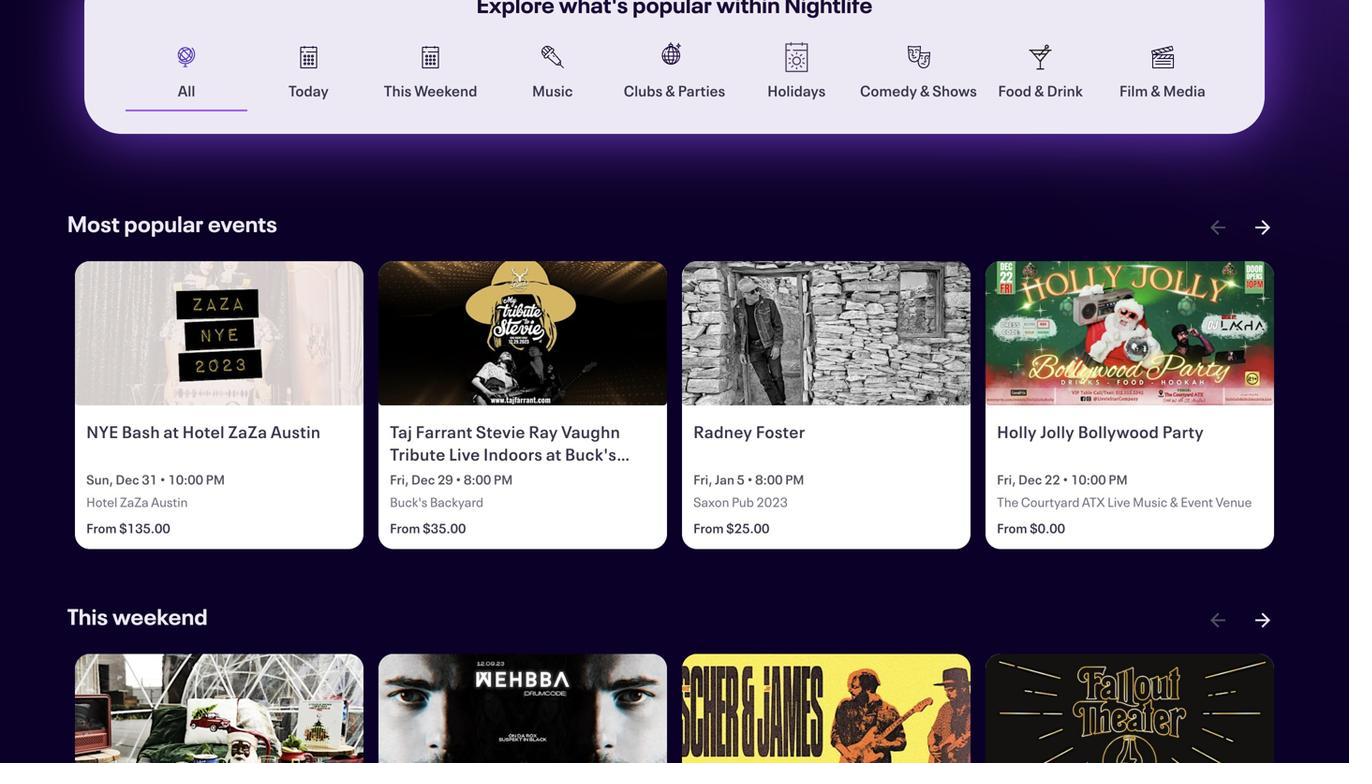 Task type: describe. For each thing, give the bounding box(es) containing it.
$25.00
[[726, 520, 770, 537]]

backyard inside taj farrant stevie ray vaughn tribute live indoors at buck's backyard
[[390, 466, 463, 488]]

at inside 'link'
[[163, 421, 179, 443]]

fri, for holly  jolly bollywood party
[[997, 471, 1016, 489]]

all
[[178, 81, 195, 101]]

fri, for taj farrant stevie ray vaughn tribute live indoors at buck's backyard
[[390, 471, 409, 489]]

party
[[1163, 421, 1204, 443]]

taj
[[390, 421, 412, 443]]

$135.00
[[119, 520, 170, 537]]

& for comedy
[[920, 81, 930, 101]]

nye bash at hotel zaza austin
[[86, 421, 321, 443]]

sun, dec 31 •  10:00 pm hotel zaza austin from $135.00
[[86, 471, 225, 537]]

clubs
[[624, 81, 663, 101]]

& for food
[[1035, 81, 1045, 101]]

fri, for radney foster
[[694, 471, 713, 489]]

tribute
[[390, 443, 446, 466]]

taj farrant stevie ray vaughn tribute live indoors at buck's backyard
[[390, 421, 621, 488]]

2023
[[757, 494, 788, 511]]

pub
[[732, 494, 754, 511]]

live inside taj farrant stevie ray vaughn tribute live indoors at buck's backyard
[[449, 443, 480, 466]]

from inside fri, dec 29 •  8:00 pm buck's backyard from $35.00
[[390, 520, 420, 537]]

nye bash at hotel zaza austin link
[[86, 421, 356, 467]]

fri, dec 29 •  8:00 pm buck's backyard from $35.00
[[390, 471, 513, 537]]

8:00 for farrant
[[464, 471, 491, 489]]

holly
[[997, 421, 1037, 443]]

foster
[[756, 421, 806, 443]]

from inside sun, dec 31 •  10:00 pm hotel zaza austin from $135.00
[[86, 520, 117, 537]]

holly  jolly bollywood party primary image image
[[986, 261, 1274, 406]]

courtyard
[[1021, 494, 1080, 511]]

taj farrant stevie ray vaughn tribute live indoors at buck's backyard link
[[390, 421, 660, 488]]

comedy
[[860, 81, 918, 101]]

the lodge at hotel van zandt primary image image
[[75, 655, 364, 764]]

• for jolly
[[1063, 471, 1069, 489]]

event
[[1181, 494, 1214, 511]]

farrant
[[416, 421, 473, 443]]

0 vertical spatial music
[[532, 81, 573, 101]]

media
[[1164, 81, 1206, 101]]

29
[[438, 471, 453, 489]]

hotel inside 'link'
[[182, 421, 225, 443]]

austin inside sun, dec 31 •  10:00 pm hotel zaza austin from $135.00
[[151, 494, 188, 511]]

today
[[289, 81, 329, 101]]

• for foster
[[747, 471, 753, 489]]

jan
[[715, 471, 735, 489]]

sun,
[[86, 471, 113, 489]]

this for this weekend
[[67, 602, 108, 632]]

5
[[737, 471, 745, 489]]

arrow left chunky_svg image for most popular events
[[1207, 216, 1230, 239]]

dec for jolly
[[1019, 471, 1042, 489]]

10:00 for at
[[168, 471, 203, 489]]

this weekend
[[384, 81, 478, 101]]

nye bash at hotel zaza austin primary image image
[[75, 261, 364, 406]]

weekend
[[415, 81, 478, 101]]

wehbba [drumcode] 3 hour set: an electrifying night of techno primary image image
[[379, 655, 667, 764]]

1 arrow right chunky_svg image from the top
[[1252, 216, 1275, 239]]

buck's inside fri, dec 29 •  8:00 pm buck's backyard from $35.00
[[390, 494, 428, 511]]

clubs & parties
[[624, 81, 726, 101]]

31
[[142, 471, 157, 489]]

dec for farrant
[[411, 471, 435, 489]]

pm for foster
[[785, 471, 805, 489]]

weekend
[[112, 602, 208, 632]]

the
[[997, 494, 1019, 511]]



Task type: locate. For each thing, give the bounding box(es) containing it.
bollywood
[[1078, 421, 1160, 443]]

pm inside fri, jan 5 •  8:00 pm saxon pub 2023 from $25.00
[[785, 471, 805, 489]]

10:00
[[168, 471, 203, 489], [1071, 471, 1107, 489]]

fri, inside fri, dec 29 •  8:00 pm buck's backyard from $35.00
[[390, 471, 409, 489]]

1 vertical spatial zaza
[[120, 494, 149, 511]]

0 horizontal spatial 10:00
[[168, 471, 203, 489]]

0 vertical spatial this
[[384, 81, 412, 101]]

1 horizontal spatial buck's
[[565, 443, 617, 466]]

& for clubs
[[666, 81, 675, 101]]

3 pm from the left
[[785, 471, 805, 489]]

10:00 for bollywood
[[1071, 471, 1107, 489]]

film
[[1120, 81, 1148, 101]]

4 pm from the left
[[1109, 471, 1128, 489]]

pm down holly  jolly bollywood party link at the bottom of page
[[1109, 471, 1128, 489]]

pm inside fri, dec 22 •  10:00 pm the courtyard atx live music & event venue from $0.00
[[1109, 471, 1128, 489]]

saxon
[[694, 494, 730, 511]]

nye
[[86, 421, 118, 443]]

3 fri, from the left
[[997, 471, 1016, 489]]

1 vertical spatial live
[[1108, 494, 1131, 511]]

indoors
[[484, 443, 543, 466]]

zaza
[[228, 421, 267, 443], [120, 494, 149, 511]]

1 horizontal spatial fri,
[[694, 471, 713, 489]]

live inside fri, dec 22 •  10:00 pm the courtyard atx live music & event venue from $0.00
[[1108, 494, 1131, 511]]

&
[[666, 81, 675, 101], [920, 81, 930, 101], [1035, 81, 1045, 101], [1151, 81, 1161, 101], [1170, 494, 1179, 511]]

0 horizontal spatial austin
[[151, 494, 188, 511]]

parties
[[678, 81, 726, 101]]

8:00 up the 2023 at the right bottom
[[756, 471, 783, 489]]

1 vertical spatial buck's
[[390, 494, 428, 511]]

2 • from the left
[[456, 471, 461, 489]]

1 horizontal spatial austin
[[271, 421, 321, 443]]

at right bash
[[163, 421, 179, 443]]

1 fri, from the left
[[390, 471, 409, 489]]

ray
[[529, 421, 558, 443]]

2 8:00 from the left
[[756, 471, 783, 489]]

arrow left chunky_svg image
[[1207, 216, 1230, 239], [1207, 610, 1230, 632]]

1 horizontal spatial zaza
[[228, 421, 267, 443]]

hotel inside sun, dec 31 •  10:00 pm hotel zaza austin from $135.00
[[86, 494, 117, 511]]

fri, up 'the' on the bottom right of the page
[[997, 471, 1016, 489]]

music
[[532, 81, 573, 101], [1133, 494, 1168, 511]]

2 arrow right chunky_svg image from the top
[[1252, 610, 1275, 632]]

buck's up $35.00
[[390, 494, 428, 511]]

fri, left 'jan'
[[694, 471, 713, 489]]

jolly
[[1041, 421, 1075, 443]]

from down 'the' on the bottom right of the page
[[997, 520, 1028, 537]]

dec left 31
[[116, 471, 139, 489]]

0 horizontal spatial this
[[67, 602, 108, 632]]

radney foster
[[694, 421, 806, 443]]

from inside fri, dec 22 •  10:00 pm the courtyard atx live music & event venue from $0.00
[[997, 520, 1028, 537]]

1 arrow left chunky_svg image from the top
[[1207, 216, 1230, 239]]

shows
[[933, 81, 977, 101]]

arrow right chunky_svg image
[[1252, 216, 1275, 239], [1252, 610, 1275, 632]]

$35.00
[[423, 520, 466, 537]]

2 fri, from the left
[[694, 471, 713, 489]]

arrow left chunky_svg image for this weekend
[[1207, 610, 1230, 632]]

dec inside fri, dec 29 •  8:00 pm buck's backyard from $35.00
[[411, 471, 435, 489]]

0 vertical spatial buck's
[[565, 443, 617, 466]]

dec for bash
[[116, 471, 139, 489]]

2 pm from the left
[[494, 471, 513, 489]]

0 vertical spatial arrow right chunky_svg image
[[1252, 216, 1275, 239]]

0 horizontal spatial dec
[[116, 471, 139, 489]]

pm inside sun, dec 31 •  10:00 pm hotel zaza austin from $135.00
[[206, 471, 225, 489]]

dec left 22
[[1019, 471, 1042, 489]]

1 vertical spatial arrow right chunky_svg image
[[1252, 610, 1275, 632]]

this weekend
[[67, 602, 208, 632]]

0 horizontal spatial 8:00
[[464, 471, 491, 489]]

at
[[163, 421, 179, 443], [546, 443, 562, 466]]

fri,
[[390, 471, 409, 489], [694, 471, 713, 489], [997, 471, 1016, 489]]

radney foster link
[[694, 421, 964, 467]]

radney foster primary image image
[[682, 261, 971, 406]]

• right 31
[[160, 471, 166, 489]]

0 horizontal spatial at
[[163, 421, 179, 443]]

this weekend link
[[67, 602, 208, 632]]

& inside fri, dec 22 •  10:00 pm the courtyard atx live music & event venue from $0.00
[[1170, 494, 1179, 511]]

film & media
[[1120, 81, 1206, 101]]

4 from from the left
[[997, 520, 1028, 537]]

popular
[[124, 209, 204, 239]]

events
[[208, 209, 278, 239]]

music left clubs
[[532, 81, 573, 101]]

1 vertical spatial arrow left chunky_svg image
[[1207, 610, 1230, 632]]

& right film
[[1151, 81, 1161, 101]]

food
[[998, 81, 1032, 101]]

buck's right ray
[[565, 443, 617, 466]]

1 • from the left
[[160, 471, 166, 489]]

austin inside 'link'
[[271, 421, 321, 443]]

2 dec from the left
[[411, 471, 435, 489]]

dec
[[116, 471, 139, 489], [411, 471, 435, 489], [1019, 471, 1042, 489]]

1 pm from the left
[[206, 471, 225, 489]]

• right 29
[[456, 471, 461, 489]]

dec inside fri, dec 22 •  10:00 pm the courtyard atx live music & event venue from $0.00
[[1019, 471, 1042, 489]]

0 vertical spatial live
[[449, 443, 480, 466]]

venue
[[1216, 494, 1252, 511]]

pm up the 2023 at the right bottom
[[785, 471, 805, 489]]

pm inside fri, dec 29 •  8:00 pm buck's backyard from $35.00
[[494, 471, 513, 489]]

from left $135.00
[[86, 520, 117, 537]]

zaza inside 'link'
[[228, 421, 267, 443]]

live up 29
[[449, 443, 480, 466]]

live
[[449, 443, 480, 466], [1108, 494, 1131, 511]]

vaughn
[[561, 421, 621, 443]]

fri, inside fri, jan 5 •  8:00 pm saxon pub 2023 from $25.00
[[694, 471, 713, 489]]

hotel down 'sun,'
[[86, 494, 117, 511]]

pm
[[206, 471, 225, 489], [494, 471, 513, 489], [785, 471, 805, 489], [1109, 471, 1128, 489]]

backyard down 29
[[430, 494, 484, 511]]

• for bash
[[160, 471, 166, 489]]

1 horizontal spatial dec
[[411, 471, 435, 489]]

& right clubs
[[666, 81, 675, 101]]

2 horizontal spatial dec
[[1019, 471, 1042, 489]]

fri, inside fri, dec 22 •  10:00 pm the courtyard atx live music & event venue from $0.00
[[997, 471, 1016, 489]]

1 horizontal spatial at
[[546, 443, 562, 466]]

• inside sun, dec 31 •  10:00 pm hotel zaza austin from $135.00
[[160, 471, 166, 489]]

jo james & dave scher primary image image
[[682, 655, 971, 764]]

• for farrant
[[456, 471, 461, 489]]

pm for farrant
[[494, 471, 513, 489]]

1 8:00 from the left
[[464, 471, 491, 489]]

pm down nye bash at hotel zaza austin 'link'
[[206, 471, 225, 489]]

from inside fri, jan 5 •  8:00 pm saxon pub 2023 from $25.00
[[694, 520, 724, 537]]

fri, dec 22 •  10:00 pm the courtyard atx live music & event venue from $0.00
[[997, 471, 1252, 537]]

• right 22
[[1063, 471, 1069, 489]]

2 10:00 from the left
[[1071, 471, 1107, 489]]

0 vertical spatial arrow left chunky_svg image
[[1207, 216, 1230, 239]]

1 vertical spatial hotel
[[86, 494, 117, 511]]

10:00 up atx at right bottom
[[1071, 471, 1107, 489]]

from left $35.00
[[390, 520, 420, 537]]

zaza inside sun, dec 31 •  10:00 pm hotel zaza austin from $135.00
[[120, 494, 149, 511]]

fri, down tribute
[[390, 471, 409, 489]]

2 arrow left chunky_svg image from the top
[[1207, 610, 1230, 632]]

• inside fri, dec 29 •  8:00 pm buck's backyard from $35.00
[[456, 471, 461, 489]]

1 vertical spatial austin
[[151, 494, 188, 511]]

austin
[[271, 421, 321, 443], [151, 494, 188, 511]]

most popular events link
[[67, 209, 278, 239]]

dec inside sun, dec 31 •  10:00 pm hotel zaza austin from $135.00
[[116, 471, 139, 489]]

3 • from the left
[[747, 471, 753, 489]]

bash
[[122, 421, 160, 443]]

backyard
[[390, 466, 463, 488], [430, 494, 484, 511]]

4 • from the left
[[1063, 471, 1069, 489]]

fallout student recitals - 8pm showcase! primary image image
[[986, 655, 1274, 764]]

comedy & shows
[[860, 81, 977, 101]]

2 from from the left
[[390, 520, 420, 537]]

8:00
[[464, 471, 491, 489], [756, 471, 783, 489]]

at inside taj farrant stevie ray vaughn tribute live indoors at buck's backyard
[[546, 443, 562, 466]]

& right the food
[[1035, 81, 1045, 101]]

2 horizontal spatial fri,
[[997, 471, 1016, 489]]

most popular events
[[67, 209, 278, 239]]

buck's
[[565, 443, 617, 466], [390, 494, 428, 511]]

1 vertical spatial music
[[1133, 494, 1168, 511]]

most
[[67, 209, 120, 239]]

•
[[160, 471, 166, 489], [456, 471, 461, 489], [747, 471, 753, 489], [1063, 471, 1069, 489]]

8:00 inside fri, dec 29 •  8:00 pm buck's backyard from $35.00
[[464, 471, 491, 489]]

backyard down farrant
[[390, 466, 463, 488]]

1 horizontal spatial live
[[1108, 494, 1131, 511]]

1 vertical spatial backyard
[[430, 494, 484, 511]]

hotel right bash
[[182, 421, 225, 443]]

1 10:00 from the left
[[168, 471, 203, 489]]

3 dec from the left
[[1019, 471, 1042, 489]]

taj farrant stevie ray vaughn tribute live indoors at buck's backyard primary image image
[[379, 261, 667, 406]]

1 horizontal spatial 10:00
[[1071, 471, 1107, 489]]

1 horizontal spatial 8:00
[[756, 471, 783, 489]]

& left shows
[[920, 81, 930, 101]]

buck's inside taj farrant stevie ray vaughn tribute live indoors at buck's backyard
[[565, 443, 617, 466]]

3 from from the left
[[694, 520, 724, 537]]

live right atx at right bottom
[[1108, 494, 1131, 511]]

0 vertical spatial zaza
[[228, 421, 267, 443]]

1 dec from the left
[[116, 471, 139, 489]]

backyard inside fri, dec 29 •  8:00 pm buck's backyard from $35.00
[[430, 494, 484, 511]]

1 horizontal spatial music
[[1133, 494, 1168, 511]]

10:00 inside fri, dec 22 •  10:00 pm the courtyard atx live music & event venue from $0.00
[[1071, 471, 1107, 489]]

0 horizontal spatial zaza
[[120, 494, 149, 511]]

radney
[[694, 421, 753, 443]]

0 vertical spatial austin
[[271, 421, 321, 443]]

holly  jolly bollywood party
[[997, 421, 1204, 443]]

0 horizontal spatial hotel
[[86, 494, 117, 511]]

8:00 for foster
[[756, 471, 783, 489]]

0 horizontal spatial fri,
[[390, 471, 409, 489]]

from down saxon
[[694, 520, 724, 537]]

8:00 right 29
[[464, 471, 491, 489]]

1 horizontal spatial this
[[384, 81, 412, 101]]

& left event
[[1170, 494, 1179, 511]]

this
[[384, 81, 412, 101], [67, 602, 108, 632]]

atx
[[1082, 494, 1105, 511]]

• inside fri, dec 22 •  10:00 pm the courtyard atx live music & event venue from $0.00
[[1063, 471, 1069, 489]]

1 vertical spatial this
[[67, 602, 108, 632]]

0 horizontal spatial music
[[532, 81, 573, 101]]

& for film
[[1151, 81, 1161, 101]]

10:00 inside sun, dec 31 •  10:00 pm hotel zaza austin from $135.00
[[168, 471, 203, 489]]

pm for jolly
[[1109, 471, 1128, 489]]

dec left 29
[[411, 471, 435, 489]]

• right 5
[[747, 471, 753, 489]]

0 horizontal spatial live
[[449, 443, 480, 466]]

0 vertical spatial hotel
[[182, 421, 225, 443]]

stevie
[[476, 421, 526, 443]]

• inside fri, jan 5 •  8:00 pm saxon pub 2023 from $25.00
[[747, 471, 753, 489]]

music inside fri, dec 22 •  10:00 pm the courtyard atx live music & event venue from $0.00
[[1133, 494, 1168, 511]]

8:00 inside fri, jan 5 •  8:00 pm saxon pub 2023 from $25.00
[[756, 471, 783, 489]]

$0.00
[[1030, 520, 1066, 537]]

food & drink
[[998, 81, 1083, 101]]

10:00 right 31
[[168, 471, 203, 489]]

at right indoors
[[546, 443, 562, 466]]

1 horizontal spatial hotel
[[182, 421, 225, 443]]

this for this weekend
[[384, 81, 412, 101]]

0 vertical spatial backyard
[[390, 466, 463, 488]]

holidays
[[768, 81, 826, 101]]

from
[[86, 520, 117, 537], [390, 520, 420, 537], [694, 520, 724, 537], [997, 520, 1028, 537]]

fri, jan 5 •  8:00 pm saxon pub 2023 from $25.00
[[694, 471, 805, 537]]

hotel
[[182, 421, 225, 443], [86, 494, 117, 511]]

holly  jolly bollywood party link
[[997, 421, 1267, 467]]

0 horizontal spatial buck's
[[390, 494, 428, 511]]

drink
[[1047, 81, 1083, 101]]

22
[[1045, 471, 1061, 489]]

pm for bash
[[206, 471, 225, 489]]

1 from from the left
[[86, 520, 117, 537]]

pm down indoors
[[494, 471, 513, 489]]

music left event
[[1133, 494, 1168, 511]]



Task type: vqa. For each thing, say whether or not it's contained in the screenshot.
PM in Fri, Dec 22 •  10:00 PM The Courtyard ATX Live Music & Event Venue From $0.00
yes



